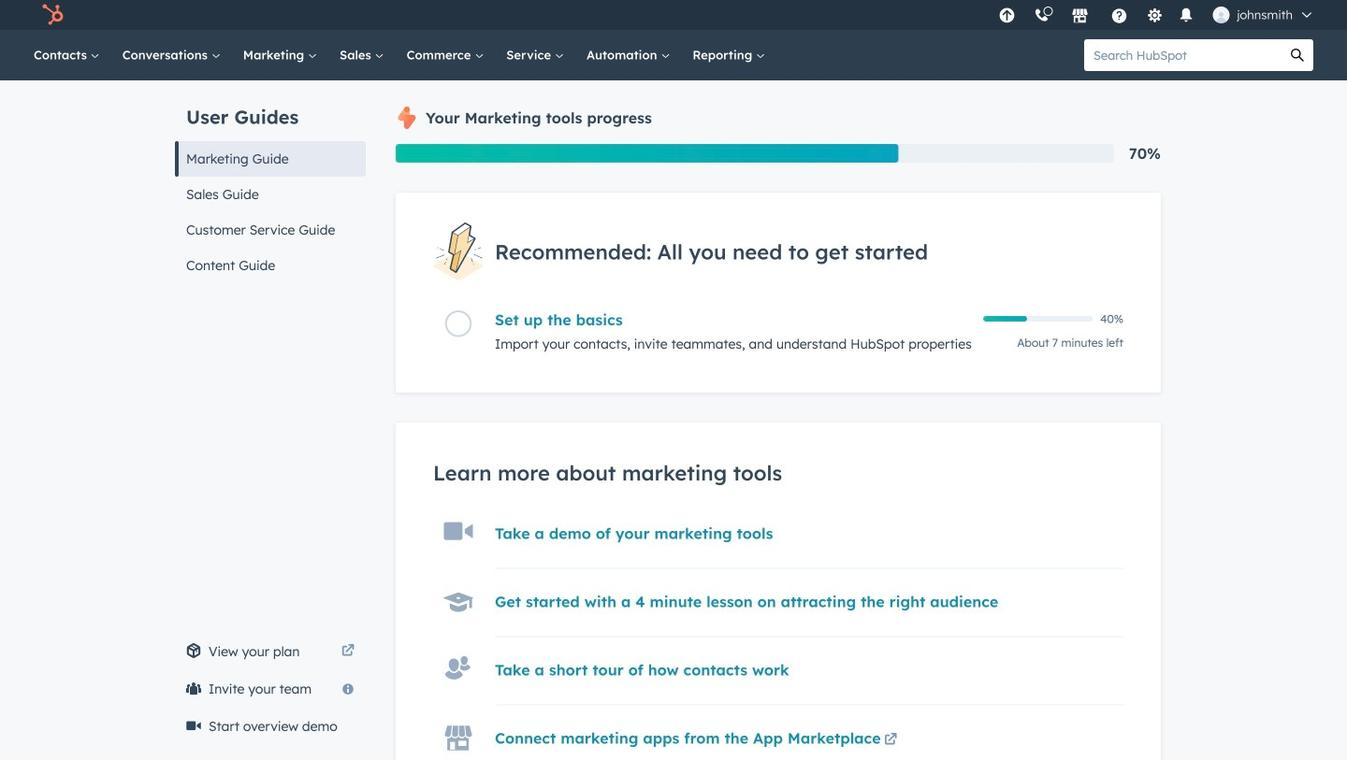 Task type: describe. For each thing, give the bounding box(es) containing it.
user guides element
[[175, 80, 366, 284]]

marketplaces image
[[1072, 8, 1089, 25]]

link opens in a new window image
[[885, 730, 898, 753]]

Search HubSpot search field
[[1085, 39, 1282, 71]]

[object object] complete progress bar
[[984, 317, 1028, 322]]



Task type: vqa. For each thing, say whether or not it's contained in the screenshot.
John Smith ICON
yes



Task type: locate. For each thing, give the bounding box(es) containing it.
progress bar
[[396, 144, 899, 163]]

menu
[[990, 0, 1325, 30]]

john smith image
[[1213, 7, 1230, 23]]

link opens in a new window image
[[342, 641, 355, 664], [342, 646, 355, 659], [885, 735, 898, 748]]



